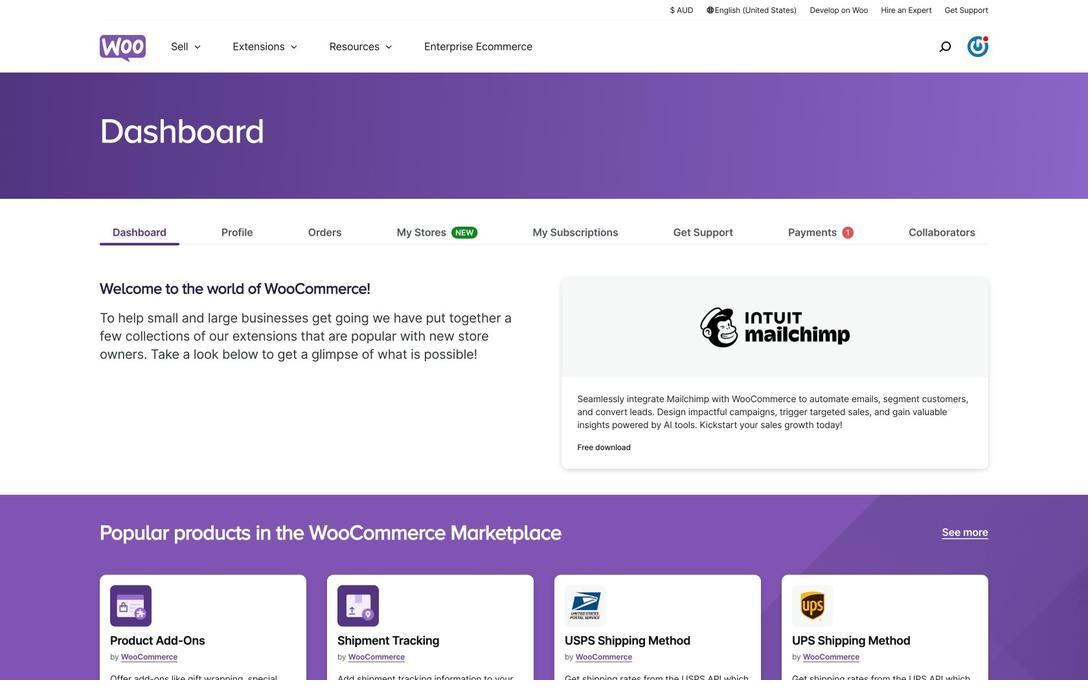 Task type: locate. For each thing, give the bounding box(es) containing it.
open account menu image
[[968, 36, 989, 57]]

service navigation menu element
[[912, 26, 989, 68]]

search image
[[935, 36, 956, 57]]



